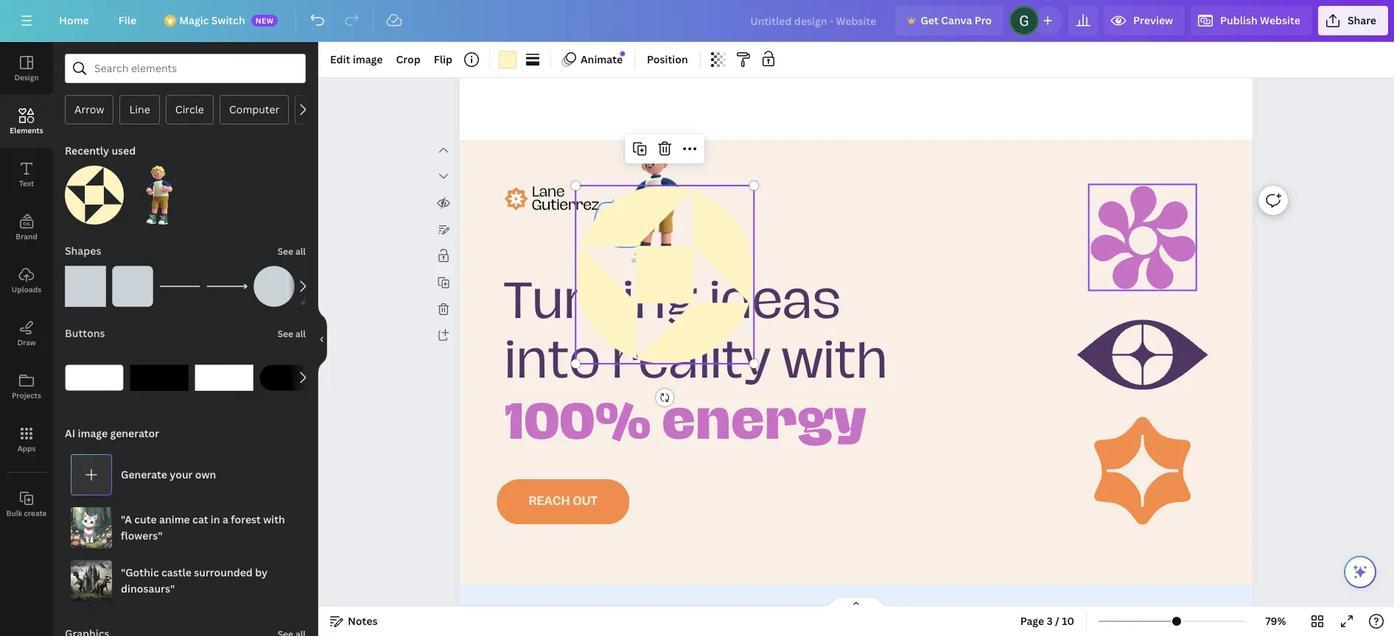 Task type: describe. For each thing, give the bounding box(es) containing it.
uploads button
[[0, 254, 53, 307]]

group right rectangle button - 2 image
[[195, 349, 254, 408]]

publish website button
[[1191, 6, 1313, 35]]

computer button
[[220, 95, 289, 125]]

ideas
[[709, 279, 841, 326]]

preview
[[1134, 13, 1173, 27]]

pro
[[975, 13, 992, 27]]

new
[[256, 15, 274, 26]]

see for buttons
[[278, 328, 293, 341]]

get canva pro
[[921, 13, 992, 27]]

reality
[[611, 339, 771, 385]]

group left triangle up image
[[254, 257, 295, 307]]

lane gutierrez
[[532, 186, 599, 212]]

in
[[211, 513, 220, 527]]

Design title text field
[[739, 6, 890, 35]]

with inside "a cute anime cat in a forest with flowers"
[[263, 513, 285, 527]]

a
[[223, 513, 228, 527]]

generate your own
[[121, 468, 216, 482]]

side panel tab list
[[0, 42, 53, 531]]

canva
[[941, 13, 972, 27]]

line
[[129, 102, 150, 116]]

image for ai
[[78, 427, 108, 441]]

arrow
[[74, 102, 104, 116]]

flip button
[[428, 48, 458, 71]]

text button
[[0, 148, 53, 201]]

forest
[[231, 513, 261, 527]]

position
[[647, 52, 688, 66]]

own
[[195, 468, 216, 482]]

get
[[921, 13, 939, 27]]

see for shapes
[[278, 245, 293, 258]]

share button
[[1318, 6, 1389, 35]]

create
[[24, 509, 47, 519]]

projects button
[[0, 360, 53, 413]]

apps button
[[0, 413, 53, 467]]

crop
[[396, 52, 421, 66]]

rounded rectangle button - 1 image
[[65, 349, 124, 408]]

brand
[[16, 231, 37, 242]]

shapes
[[65, 244, 101, 258]]

flowers"
[[121, 529, 163, 543]]

page
[[1021, 615, 1044, 629]]

projects
[[12, 391, 41, 401]]

by
[[255, 566, 268, 580]]

hide image
[[318, 304, 327, 375]]

shapes button
[[63, 237, 103, 266]]

home link
[[47, 6, 101, 35]]

see all button for buttons
[[276, 319, 307, 349]]

"gothic castle surrounded by dinosaurs"
[[121, 566, 268, 596]]

page 3 / 10
[[1021, 615, 1075, 629]]

oblong button - 4 image
[[259, 349, 318, 408]]

crop button
[[390, 48, 426, 71]]

preview button
[[1104, 6, 1185, 35]]

minimal sleek utilitarian pinwheel image
[[65, 166, 124, 225]]

recently used
[[65, 144, 136, 158]]

/
[[1055, 615, 1060, 629]]

line button
[[120, 95, 160, 125]]

group right rectangle button - 3 image
[[259, 349, 318, 408]]

group right square image
[[112, 257, 153, 307]]

magic
[[179, 13, 209, 27]]

recently
[[65, 144, 109, 158]]

group left rounded square image
[[65, 257, 106, 307]]

image for edit
[[353, 52, 383, 66]]

computer
[[229, 102, 280, 116]]

rectangle button - 2 image
[[130, 349, 189, 408]]

1 add this line to the canvas image from the left
[[159, 266, 200, 307]]

see all for shapes
[[278, 245, 306, 258]]

group up generator
[[130, 349, 189, 408]]

square image
[[65, 266, 106, 307]]

with inside turning ideas into reality with
[[782, 339, 888, 385]]

apps
[[17, 444, 36, 454]]

100%
[[504, 399, 651, 445]]

magic switch
[[179, 13, 245, 27]]

white circle shape image
[[254, 266, 295, 307]]

new image
[[620, 51, 625, 56]]

surrounded
[[194, 566, 253, 580]]

show pages image
[[821, 597, 892, 609]]

text
[[19, 178, 34, 189]]

see all for buttons
[[278, 328, 306, 341]]

buttons button
[[63, 319, 106, 349]]

bulk create
[[6, 509, 47, 519]]

see all button for shapes
[[276, 237, 307, 266]]

"a cute anime cat in a forest with flowers"
[[121, 513, 285, 543]]

design
[[14, 72, 39, 83]]

79% button
[[1252, 610, 1300, 634]]

switch
[[211, 13, 245, 27]]

word
[[355, 102, 380, 116]]

circle
[[175, 102, 204, 116]]

all for buttons
[[295, 328, 306, 341]]

your
[[170, 468, 193, 482]]



Task type: locate. For each thing, give the bounding box(es) containing it.
0 vertical spatial see
[[278, 245, 293, 258]]

arrow button
[[65, 95, 114, 125]]

ai image generator
[[65, 427, 159, 441]]

publish
[[1221, 13, 1258, 27]]

all up triangle up image
[[295, 245, 306, 258]]

microsoft word button
[[295, 95, 390, 125]]

ai
[[65, 427, 75, 441]]

see all up 'white circle shape' image
[[278, 245, 306, 258]]

#fff4bd image
[[499, 51, 517, 69]]

2 add this line to the canvas image from the left
[[206, 266, 248, 307]]

see up 'white circle shape' image
[[278, 245, 293, 258]]

see all button
[[276, 237, 307, 266], [276, 319, 307, 349]]

edit image button
[[324, 48, 389, 71]]

position button
[[641, 48, 694, 71]]

100% energy
[[504, 399, 867, 445]]

see all left hide image
[[278, 328, 306, 341]]

used
[[112, 144, 136, 158]]

bulk create button
[[0, 478, 53, 531]]

see
[[278, 245, 293, 258], [278, 328, 293, 341]]

animate
[[581, 52, 623, 66]]

1 vertical spatial all
[[295, 328, 306, 341]]

2 see from the top
[[278, 328, 293, 341]]

0 vertical spatial see all
[[278, 245, 306, 258]]

"a
[[121, 513, 132, 527]]

file
[[118, 13, 136, 27]]

file button
[[107, 6, 148, 35]]

bulk
[[6, 509, 22, 519]]

image inside dropdown button
[[353, 52, 383, 66]]

microsoft
[[305, 102, 353, 116]]

castle
[[161, 566, 192, 580]]

home
[[59, 13, 89, 27]]

cat
[[192, 513, 208, 527]]

brand button
[[0, 201, 53, 254]]

0 vertical spatial see all button
[[276, 237, 307, 266]]

rectangle button - 3 image
[[195, 349, 254, 408]]

lane
[[532, 186, 565, 199]]

all for shapes
[[295, 245, 306, 258]]

share
[[1348, 13, 1377, 27]]

animate button
[[557, 48, 629, 71]]

"gothic
[[121, 566, 159, 580]]

Search elements search field
[[94, 55, 276, 83]]

edit
[[330, 52, 350, 66]]

turning
[[504, 279, 698, 326]]

triangle up image
[[301, 266, 342, 307]]

draw
[[17, 338, 36, 348]]

all
[[295, 245, 306, 258], [295, 328, 306, 341]]

generate
[[121, 468, 167, 482]]

website
[[1260, 13, 1301, 27]]

rounded square image
[[112, 266, 153, 307]]

into
[[504, 339, 600, 385]]

group right minimal sleek utilitarian pinwheel image
[[130, 157, 189, 225]]

1 see all from the top
[[278, 245, 306, 258]]

group
[[65, 157, 124, 225], [130, 157, 189, 225], [65, 257, 106, 307], [112, 257, 153, 307], [254, 257, 295, 307], [65, 340, 124, 408], [130, 349, 189, 408], [195, 349, 254, 408], [259, 349, 318, 408]]

1 see from the top
[[278, 245, 293, 258]]

add this line to the canvas image right rounded square image
[[159, 266, 200, 307]]

dinosaurs"
[[121, 582, 175, 596]]

all left hide image
[[295, 328, 306, 341]]

3
[[1047, 615, 1053, 629]]

notes
[[348, 615, 378, 629]]

generator
[[110, 427, 159, 441]]

microsoft word
[[305, 102, 380, 116]]

2 see all button from the top
[[276, 319, 307, 349]]

3d teacher and student pre school boy speaking image
[[130, 166, 189, 225]]

cute
[[134, 513, 157, 527]]

1 see all button from the top
[[276, 237, 307, 266]]

1 vertical spatial see all
[[278, 328, 306, 341]]

add this line to the canvas image left 'white circle shape' image
[[206, 266, 248, 307]]

0 horizontal spatial with
[[263, 513, 285, 527]]

1 vertical spatial see all button
[[276, 319, 307, 349]]

0 horizontal spatial add this line to the canvas image
[[159, 266, 200, 307]]

2 all from the top
[[295, 328, 306, 341]]

add this line to the canvas image
[[159, 266, 200, 307], [206, 266, 248, 307]]

10
[[1062, 615, 1075, 629]]

elements
[[10, 125, 43, 136]]

canva assistant image
[[1352, 564, 1369, 582]]

energy
[[662, 399, 867, 445]]

0 vertical spatial all
[[295, 245, 306, 258]]

buttons
[[65, 327, 105, 341]]

1 vertical spatial see
[[278, 328, 293, 341]]

1 vertical spatial with
[[263, 513, 285, 527]]

1 vertical spatial image
[[78, 427, 108, 441]]

elements button
[[0, 95, 53, 148]]

2 see all from the top
[[278, 328, 306, 341]]

circle button
[[166, 95, 214, 125]]

1 all from the top
[[295, 245, 306, 258]]

uploads
[[12, 284, 41, 295]]

see all
[[278, 245, 306, 258], [278, 328, 306, 341]]

1 horizontal spatial with
[[782, 339, 888, 385]]

design button
[[0, 42, 53, 95]]

0 horizontal spatial image
[[78, 427, 108, 441]]

group up ai image generator
[[65, 340, 124, 408]]

draw button
[[0, 307, 53, 360]]

1 horizontal spatial image
[[353, 52, 383, 66]]

group up shapes in the left of the page
[[65, 157, 124, 225]]

gutierrez
[[532, 199, 599, 212]]

0 vertical spatial with
[[782, 339, 888, 385]]

1 horizontal spatial add this line to the canvas image
[[206, 266, 248, 307]]

page 3 / 10 button
[[1015, 610, 1081, 634]]

flip
[[434, 52, 453, 66]]

anime
[[159, 513, 190, 527]]

0 vertical spatial image
[[353, 52, 383, 66]]

main menu bar
[[0, 0, 1394, 42]]

notes button
[[324, 610, 384, 634]]

edit image
[[330, 52, 383, 66]]

with
[[782, 339, 888, 385], [263, 513, 285, 527]]

see left hide image
[[278, 328, 293, 341]]

image right ai on the bottom
[[78, 427, 108, 441]]

publish website
[[1221, 13, 1301, 27]]

image right edit
[[353, 52, 383, 66]]



Task type: vqa. For each thing, say whether or not it's contained in the screenshot.
MAGIC SWITCH
yes



